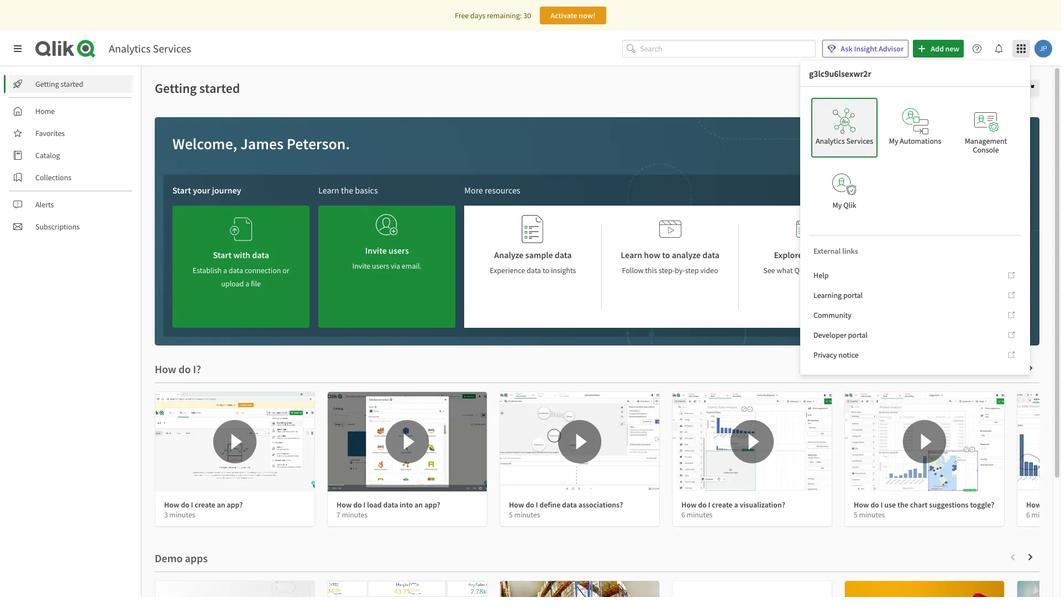 Task type: vqa. For each thing, say whether or not it's contained in the screenshot.


Task type: locate. For each thing, give the bounding box(es) containing it.
6 down the how do i interact with visualizations? element
[[1027, 510, 1031, 520]]

explore the demo image
[[797, 215, 819, 244]]

1 app? from the left
[[227, 500, 243, 510]]

associations?
[[579, 500, 623, 510]]

do inside how do i use the chart suggestions toggle? 5 minutes
[[871, 500, 880, 510]]

1 horizontal spatial my
[[890, 136, 899, 146]]

how inside how do i use the chart suggestions toggle? 5 minutes
[[854, 500, 869, 510]]

0 horizontal spatial qlik
[[795, 265, 808, 275]]

0 horizontal spatial app?
[[227, 500, 243, 510]]

0 horizontal spatial started
[[61, 79, 83, 89]]

3
[[164, 510, 168, 520]]

do inside 'how do i load data into an app? 7 minutes'
[[353, 500, 362, 510]]

6 inside how do i create a visualization? 6 minutes
[[682, 510, 686, 520]]

how
[[957, 222, 969, 230], [644, 249, 661, 260]]

how inside how do i create an app? 3 minutes
[[164, 500, 179, 510]]

minutes down how do i create a visualization? element
[[687, 510, 713, 520]]

how for how do i in
[[1027, 500, 1042, 510]]

to inside analyze sample data experience data to insights
[[543, 265, 550, 275]]

6 inside how do i in 6 minutes
[[1027, 510, 1031, 520]]

1 horizontal spatial 6
[[1027, 510, 1031, 520]]

to for apps
[[971, 222, 977, 230]]

getting down analytics services element
[[155, 80, 197, 97]]

0 vertical spatial learn
[[319, 185, 339, 196]]

privacy notice link
[[810, 346, 1022, 364]]

the right use
[[898, 500, 909, 510]]

0 vertical spatial analytics services
[[109, 41, 191, 55]]

i for how do i create an app?
[[191, 500, 193, 510]]

how inside learn about apps and how to create one
[[957, 222, 969, 230]]

create inside how do i create an app? 3 minutes
[[195, 500, 215, 510]]

0 vertical spatial services
[[153, 41, 191, 55]]

how do i load data into an app? 7 minutes
[[337, 500, 441, 520]]

1 horizontal spatial the
[[805, 249, 817, 260]]

1 vertical spatial qlik
[[795, 265, 808, 275]]

free days remaining: 30
[[455, 11, 531, 20]]

developer
[[814, 330, 847, 340]]

0 horizontal spatial the
[[341, 185, 353, 196]]

0 horizontal spatial analytics
[[109, 41, 151, 55]]

portal up notice
[[849, 330, 868, 340]]

2 app? from the left
[[425, 500, 441, 510]]

1 horizontal spatial to
[[663, 249, 670, 260]]

how left use
[[854, 500, 869, 510]]

4 i from the left
[[709, 500, 711, 510]]

0 horizontal spatial to
[[543, 265, 550, 275]]

0 vertical spatial analytics
[[109, 41, 151, 55]]

0 horizontal spatial my
[[833, 200, 842, 210]]

how do i create a visualization? element
[[682, 500, 786, 510]]

data for how do i define data associations?
[[562, 500, 577, 510]]

users left via
[[372, 261, 389, 271]]

0 horizontal spatial create
[[195, 500, 215, 510]]

portal right learning at the right
[[844, 290, 863, 300]]

4 minutes from the left
[[687, 510, 713, 520]]

data inside learn how to analyze data follow this step-by-step video
[[703, 249, 720, 260]]

i inside 'how do i load data into an app? 7 minutes'
[[364, 500, 366, 510]]

how left in
[[1027, 500, 1042, 510]]

5 minutes from the left
[[860, 510, 885, 520]]

one
[[894, 232, 905, 240]]

1 horizontal spatial getting
[[155, 80, 197, 97]]

0 vertical spatial the
[[341, 185, 353, 196]]

the inside explore the demo see what qlik sense can do
[[805, 249, 817, 260]]

do for how do i create an app?
[[181, 500, 190, 510]]

activate now!
[[551, 11, 596, 20]]

2 horizontal spatial the
[[898, 500, 909, 510]]

1 vertical spatial my
[[833, 200, 842, 210]]

invite
[[365, 245, 387, 256], [353, 261, 371, 271]]

g3lc9u6lsexwr2r
[[810, 68, 872, 79]]

6 down how do i create a visualization? element
[[682, 510, 686, 520]]

do inside the how do i define data associations? 5 minutes
[[526, 500, 535, 510]]

navigation pane element
[[0, 71, 141, 240]]

6 i from the left
[[1054, 500, 1056, 510]]

i inside the how do i define data associations? 5 minutes
[[536, 500, 538, 510]]

0 vertical spatial to
[[971, 222, 977, 230]]

to up step- at the top
[[663, 249, 670, 260]]

how up 7
[[337, 500, 352, 510]]

management console
[[965, 136, 1008, 155]]

5 i from the left
[[881, 500, 883, 510]]

3 how from the left
[[509, 500, 524, 510]]

qlik right what
[[795, 265, 808, 275]]

how do i interact with visualizations? image
[[1018, 392, 1062, 492]]

data inside 'how do i load data into an app? 7 minutes'
[[383, 500, 398, 510]]

learn how to analyze data follow this step-by-step video
[[621, 249, 720, 275]]

the for explore
[[805, 249, 817, 260]]

i inside how do i use the chart suggestions toggle? 5 minutes
[[881, 500, 883, 510]]

1 horizontal spatial app?
[[425, 500, 441, 510]]

my for my qlik
[[833, 200, 842, 210]]

1 horizontal spatial 5
[[854, 510, 858, 520]]

analytics services
[[109, 41, 191, 55], [816, 136, 874, 146]]

how do i create a visualization? image
[[673, 392, 832, 492]]

do for how do i in
[[1044, 500, 1052, 510]]

how do i create an app? element
[[164, 500, 243, 510]]

my left automations
[[890, 136, 899, 146]]

portal
[[844, 290, 863, 300], [849, 330, 868, 340]]

6 minutes from the left
[[1032, 510, 1058, 520]]

2 vertical spatial to
[[543, 265, 550, 275]]

my up external links
[[833, 200, 842, 210]]

create for how do i create a visualization?
[[712, 500, 733, 510]]

Search text field
[[640, 40, 816, 58]]

started inside welcome, james peterson. main content
[[200, 80, 240, 97]]

do
[[843, 265, 852, 275], [181, 500, 190, 510], [353, 500, 362, 510], [526, 500, 535, 510], [698, 500, 707, 510], [871, 500, 880, 510], [1044, 500, 1052, 510]]

how do i create a visualization? 6 minutes
[[682, 500, 786, 520]]

1 horizontal spatial learn
[[621, 249, 643, 260]]

2 minutes from the left
[[342, 510, 368, 520]]

5 how from the left
[[854, 500, 869, 510]]

do inside how do i in 6 minutes
[[1044, 500, 1052, 510]]

0 vertical spatial my
[[890, 136, 899, 146]]

analytics
[[109, 41, 151, 55], [816, 136, 845, 146]]

how up 3
[[164, 500, 179, 510]]

favorites link
[[9, 124, 133, 142]]

app?
[[227, 500, 243, 510], [425, 500, 441, 510]]

services
[[153, 41, 191, 55], [847, 136, 874, 146]]

how for how do i load data into an app?
[[337, 500, 352, 510]]

subscriptions link
[[9, 218, 133, 236]]

0 vertical spatial portal
[[844, 290, 863, 300]]

how inside the how do i define data associations? 5 minutes
[[509, 500, 524, 510]]

i inside how do i in 6 minutes
[[1054, 500, 1056, 510]]

do for how do i define data associations?
[[526, 500, 535, 510]]

2 vertical spatial the
[[898, 500, 909, 510]]

1 vertical spatial portal
[[849, 330, 868, 340]]

1 6 from the left
[[682, 510, 686, 520]]

how for how do i create a visualization?
[[682, 500, 697, 510]]

started
[[61, 79, 83, 89], [200, 80, 240, 97]]

learn about apps and how to create one link
[[885, 206, 1022, 246]]

the inside how do i use the chart suggestions toggle? 5 minutes
[[898, 500, 909, 510]]

qlik up links
[[844, 200, 857, 210]]

2 6 from the left
[[1027, 510, 1031, 520]]

2 horizontal spatial create
[[978, 222, 996, 230]]

1 vertical spatial services
[[847, 136, 874, 146]]

data right the define
[[562, 500, 577, 510]]

2 how from the left
[[337, 500, 352, 510]]

1 vertical spatial how
[[644, 249, 661, 260]]

how inside how do i in 6 minutes
[[1027, 500, 1042, 510]]

in
[[1057, 500, 1062, 510]]

to for data
[[543, 265, 550, 275]]

0 vertical spatial qlik
[[844, 200, 857, 210]]

2 horizontal spatial learn
[[894, 222, 910, 230]]

1 horizontal spatial started
[[200, 80, 240, 97]]

getting started inside welcome, james peterson. main content
[[155, 80, 240, 97]]

i for how do i define data associations?
[[536, 500, 538, 510]]

2 i from the left
[[364, 500, 366, 510]]

data
[[555, 249, 572, 260], [703, 249, 720, 260], [527, 265, 541, 275], [383, 500, 398, 510], [562, 500, 577, 510]]

3 i from the left
[[536, 500, 538, 510]]

my automations
[[890, 136, 942, 146]]

data left the into
[[383, 500, 398, 510]]

0 vertical spatial how
[[957, 222, 969, 230]]

1 5 from the left
[[509, 510, 513, 520]]

1 horizontal spatial how
[[957, 222, 969, 230]]

data up video
[[703, 249, 720, 260]]

1 vertical spatial the
[[805, 249, 817, 260]]

2 horizontal spatial to
[[971, 222, 977, 230]]

getting inside welcome, james peterson. main content
[[155, 80, 197, 97]]

how left 'a'
[[682, 500, 697, 510]]

5 inside how do i use the chart suggestions toggle? 5 minutes
[[854, 510, 858, 520]]

learn
[[319, 185, 339, 196], [894, 222, 910, 230], [621, 249, 643, 260]]

to right and
[[971, 222, 977, 230]]

minutes down the how do i interact with visualizations? element
[[1032, 510, 1058, 520]]

to down the sample
[[543, 265, 550, 275]]

privacy notice
[[814, 350, 859, 360]]

learn inside learn about apps and how to create one
[[894, 222, 910, 230]]

1 i from the left
[[191, 500, 193, 510]]

minutes right 3
[[170, 510, 195, 520]]

minutes inside how do i use the chart suggestions toggle? 5 minutes
[[860, 510, 885, 520]]

activate
[[551, 11, 578, 20]]

2 vertical spatial learn
[[621, 249, 643, 260]]

visualization?
[[740, 500, 786, 510]]

analytics services button
[[812, 98, 878, 158]]

portal for developer portal
[[849, 330, 868, 340]]

3 minutes from the left
[[515, 510, 540, 520]]

analyze sample data image
[[522, 215, 544, 244]]

the left basics
[[341, 185, 353, 196]]

experience
[[490, 265, 525, 275]]

do for how do i create a visualization?
[[698, 500, 707, 510]]

an inside 'how do i load data into an app? 7 minutes'
[[415, 500, 423, 510]]

create for how do i create an app?
[[195, 500, 215, 510]]

how
[[164, 500, 179, 510], [337, 500, 352, 510], [509, 500, 524, 510], [682, 500, 697, 510], [854, 500, 869, 510], [1027, 500, 1042, 510]]

qlik
[[844, 200, 857, 210], [795, 265, 808, 275]]

the up "sense"
[[805, 249, 817, 260]]

days
[[471, 11, 486, 20]]

1 an from the left
[[217, 500, 225, 510]]

0 horizontal spatial learn
[[319, 185, 339, 196]]

0 horizontal spatial getting started
[[35, 79, 83, 89]]

toggle?
[[971, 500, 995, 510]]

1 horizontal spatial getting started
[[155, 80, 240, 97]]

searchbar element
[[623, 40, 816, 58]]

1 horizontal spatial create
[[712, 500, 733, 510]]

0 horizontal spatial 6
[[682, 510, 686, 520]]

learn up the "follow"
[[621, 249, 643, 260]]

0 vertical spatial invite
[[365, 245, 387, 256]]

chart
[[911, 500, 928, 510]]

1 vertical spatial users
[[372, 261, 389, 271]]

close sidebar menu image
[[13, 44, 22, 53]]

to inside learn about apps and how to create one
[[971, 222, 977, 230]]

catalog
[[35, 150, 60, 160]]

data inside the how do i define data associations? 5 minutes
[[562, 500, 577, 510]]

getting started link
[[9, 75, 133, 93]]

1 horizontal spatial an
[[415, 500, 423, 510]]

getting started inside the navigation pane element
[[35, 79, 83, 89]]

1 horizontal spatial analytics
[[816, 136, 845, 146]]

i inside how do i create a visualization? 6 minutes
[[709, 500, 711, 510]]

do inside how do i create a visualization? 6 minutes
[[698, 500, 707, 510]]

minutes down the define
[[515, 510, 540, 520]]

sample
[[526, 249, 553, 260]]

how do i create an app? image
[[155, 392, 315, 492]]

1 horizontal spatial analytics services
[[816, 136, 874, 146]]

do for how do i load data into an app?
[[353, 500, 362, 510]]

0 horizontal spatial 5
[[509, 510, 513, 520]]

minutes down use
[[860, 510, 885, 520]]

i
[[191, 500, 193, 510], [364, 500, 366, 510], [536, 500, 538, 510], [709, 500, 711, 510], [881, 500, 883, 510], [1054, 500, 1056, 510]]

how right and
[[957, 222, 969, 230]]

do inside how do i create an app? 3 minutes
[[181, 500, 190, 510]]

minutes right 7
[[342, 510, 368, 520]]

console
[[973, 145, 1000, 155]]

learn left basics
[[319, 185, 339, 196]]

how do i in 6 minutes
[[1027, 500, 1062, 520]]

invite left via
[[353, 261, 371, 271]]

follow
[[622, 265, 644, 275]]

create inside learn about apps and how to create one
[[978, 222, 996, 230]]

create inside how do i create a visualization? 6 minutes
[[712, 500, 733, 510]]

advisor
[[879, 44, 904, 54]]

how left the define
[[509, 500, 524, 510]]

to inside learn how to analyze data follow this step-by-step video
[[663, 249, 670, 260]]

5
[[509, 510, 513, 520], [854, 510, 858, 520]]

0 horizontal spatial getting
[[35, 79, 59, 89]]

1 minutes from the left
[[170, 510, 195, 520]]

services inside 'button'
[[847, 136, 874, 146]]

4 how from the left
[[682, 500, 697, 510]]

1 vertical spatial learn
[[894, 222, 910, 230]]

1 vertical spatial analytics
[[816, 136, 845, 146]]

0 horizontal spatial an
[[217, 500, 225, 510]]

0 horizontal spatial how
[[644, 249, 661, 260]]

users up via
[[389, 245, 409, 256]]

learning
[[814, 290, 842, 300]]

welcome,
[[173, 134, 237, 154]]

external
[[814, 246, 841, 256]]

1 vertical spatial analytics services
[[816, 136, 874, 146]]

learning portal link
[[810, 286, 1022, 304]]

1 horizontal spatial services
[[847, 136, 874, 146]]

0 horizontal spatial analytics services
[[109, 41, 191, 55]]

i for how do i create a visualization?
[[709, 500, 711, 510]]

how inside 'how do i load data into an app? 7 minutes'
[[337, 500, 352, 510]]

how inside learn how to analyze data follow this step-by-step video
[[644, 249, 661, 260]]

the for learn
[[341, 185, 353, 196]]

invite down invite users image
[[365, 245, 387, 256]]

create
[[978, 222, 996, 230], [195, 500, 215, 510], [712, 500, 733, 510]]

how for how do i define data associations?
[[509, 500, 524, 510]]

30
[[524, 11, 531, 20]]

learn for learn the basics
[[319, 185, 339, 196]]

2 an from the left
[[415, 500, 423, 510]]

home
[[35, 106, 55, 116]]

learn about apps and how to create one
[[894, 222, 996, 240]]

6 how from the left
[[1027, 500, 1042, 510]]

how inside how do i create a visualization? 6 minutes
[[682, 500, 697, 510]]

2 5 from the left
[[854, 510, 858, 520]]

how for how do i use the chart suggestions toggle?
[[854, 500, 869, 510]]

1 horizontal spatial qlik
[[844, 200, 857, 210]]

learn up 'one' at the right top of the page
[[894, 222, 910, 230]]

how up this
[[644, 249, 661, 260]]

i inside how do i create an app? 3 minutes
[[191, 500, 193, 510]]

getting up home
[[35, 79, 59, 89]]

catalog link
[[9, 147, 133, 164]]

1 how from the left
[[164, 500, 179, 510]]

free
[[455, 11, 469, 20]]

automations
[[900, 136, 942, 146]]

1 vertical spatial to
[[663, 249, 670, 260]]

suggestions
[[930, 500, 969, 510]]

data down the sample
[[527, 265, 541, 275]]



Task type: describe. For each thing, give the bounding box(es) containing it.
management console button
[[953, 98, 1020, 158]]

insights
[[551, 265, 576, 275]]

data for learn how to analyze data
[[703, 249, 720, 260]]

subscriptions
[[35, 222, 80, 232]]

my automations button
[[883, 98, 949, 158]]

help link
[[810, 267, 1022, 284]]

how do i interact with visualizations? element
[[1027, 500, 1062, 510]]

into
[[400, 500, 413, 510]]

define
[[540, 500, 561, 510]]

ask
[[841, 44, 853, 54]]

via
[[391, 261, 400, 271]]

peterson.
[[287, 134, 350, 154]]

insight
[[855, 44, 878, 54]]

portal for learning portal
[[844, 290, 863, 300]]

step-
[[659, 265, 675, 275]]

hide welcome image
[[1027, 84, 1036, 93]]

my qlik button
[[812, 162, 878, 222]]

sense
[[809, 265, 829, 275]]

activate now! link
[[540, 7, 607, 24]]

my for my automations
[[890, 136, 899, 146]]

basics
[[355, 185, 378, 196]]

community
[[814, 310, 852, 320]]

ask insight advisor
[[841, 44, 904, 54]]

about
[[912, 222, 928, 230]]

qlik inside explore the demo see what qlik sense can do
[[795, 265, 808, 275]]

demo
[[819, 249, 841, 260]]

an inside how do i create an app? 3 minutes
[[217, 500, 225, 510]]

how do i use the chart suggestions toggle? element
[[854, 500, 995, 510]]

journey
[[212, 185, 241, 196]]

james
[[240, 134, 284, 154]]

how do i define data associations? image
[[500, 392, 660, 492]]

data up insights
[[555, 249, 572, 260]]

analytics services element
[[109, 41, 191, 55]]

privacy
[[814, 350, 837, 360]]

how do i use the chart suggestions toggle? 5 minutes
[[854, 500, 995, 520]]

minutes inside how do i in 6 minutes
[[1032, 510, 1058, 520]]

favorites
[[35, 128, 65, 138]]

app? inside how do i create an app? 3 minutes
[[227, 500, 243, 510]]

welcome, james peterson.
[[173, 134, 350, 154]]

remaining:
[[487, 11, 522, 20]]

community link
[[810, 306, 1022, 324]]

i for how do i in
[[1054, 500, 1056, 510]]

learn for learn about apps and how to create one
[[894, 222, 910, 230]]

minutes inside how do i create an app? 3 minutes
[[170, 510, 195, 520]]

by-
[[675, 265, 686, 275]]

invite users image
[[376, 210, 398, 239]]

how for how do i create an app?
[[164, 500, 179, 510]]

1 vertical spatial invite
[[353, 261, 371, 271]]

how do i load data into an app? element
[[337, 500, 441, 510]]

how do i define data associations? 5 minutes
[[509, 500, 623, 520]]

explore the demo see what qlik sense can do
[[764, 249, 852, 275]]

notice
[[839, 350, 859, 360]]

can
[[830, 265, 842, 275]]

learn how to analyze data image
[[659, 215, 682, 244]]

alerts
[[35, 200, 54, 210]]

apps
[[930, 222, 943, 230]]

how do i use the chart suggestions toggle? image
[[845, 392, 1005, 492]]

a
[[735, 500, 739, 510]]

collections
[[35, 173, 71, 182]]

i for how do i load data into an app?
[[364, 500, 366, 510]]

analytics services inside 'button'
[[816, 136, 874, 146]]

links
[[843, 246, 859, 256]]

load
[[367, 500, 382, 510]]

getting inside the navigation pane element
[[35, 79, 59, 89]]

start
[[173, 185, 191, 196]]

external links
[[814, 246, 859, 256]]

analyze
[[495, 249, 524, 260]]

i for how do i use the chart suggestions toggle?
[[881, 500, 883, 510]]

analyze
[[672, 249, 701, 260]]

5 inside the how do i define data associations? 5 minutes
[[509, 510, 513, 520]]

data for how do i load data into an app?
[[383, 500, 398, 510]]

7
[[337, 510, 341, 520]]

welcome, james peterson. main content
[[142, 66, 1062, 597]]

started inside the navigation pane element
[[61, 79, 83, 89]]

analyze sample data experience data to insights
[[490, 249, 576, 275]]

management
[[965, 136, 1008, 146]]

how do i define data associations? element
[[509, 500, 623, 510]]

how do i load data into an app? image
[[328, 392, 487, 492]]

more resources
[[465, 185, 521, 196]]

collections link
[[9, 169, 133, 186]]

qlik inside button
[[844, 200, 857, 210]]

explore
[[774, 249, 803, 260]]

what
[[777, 265, 793, 275]]

do for how do i use the chart suggestions toggle?
[[871, 500, 880, 510]]

0 vertical spatial users
[[389, 245, 409, 256]]

this
[[646, 265, 657, 275]]

minutes inside 'how do i load data into an app? 7 minutes'
[[342, 510, 368, 520]]

help
[[814, 270, 829, 280]]

data for analyze sample data
[[527, 265, 541, 275]]

home link
[[9, 102, 133, 120]]

minutes inside the how do i define data associations? 5 minutes
[[515, 510, 540, 520]]

app? inside 'how do i load data into an app? 7 minutes'
[[425, 500, 441, 510]]

use
[[885, 500, 896, 510]]

now!
[[579, 11, 596, 20]]

alerts link
[[9, 196, 133, 213]]

how do i create an app? 3 minutes
[[164, 500, 243, 520]]

resources
[[485, 185, 521, 196]]

and
[[945, 222, 956, 230]]

start your journey
[[173, 185, 241, 196]]

minutes inside how do i create a visualization? 6 minutes
[[687, 510, 713, 520]]

ask insight advisor button
[[823, 40, 909, 58]]

invite users invite users via email.
[[353, 245, 422, 271]]

0 horizontal spatial services
[[153, 41, 191, 55]]

step
[[686, 265, 699, 275]]

do inside explore the demo see what qlik sense can do
[[843, 265, 852, 275]]

my qlik
[[833, 200, 857, 210]]

learning portal
[[814, 290, 863, 300]]

developer portal
[[814, 330, 868, 340]]

video
[[701, 265, 719, 275]]

analytics inside 'button'
[[816, 136, 845, 146]]

learn inside learn how to analyze data follow this step-by-step video
[[621, 249, 643, 260]]



